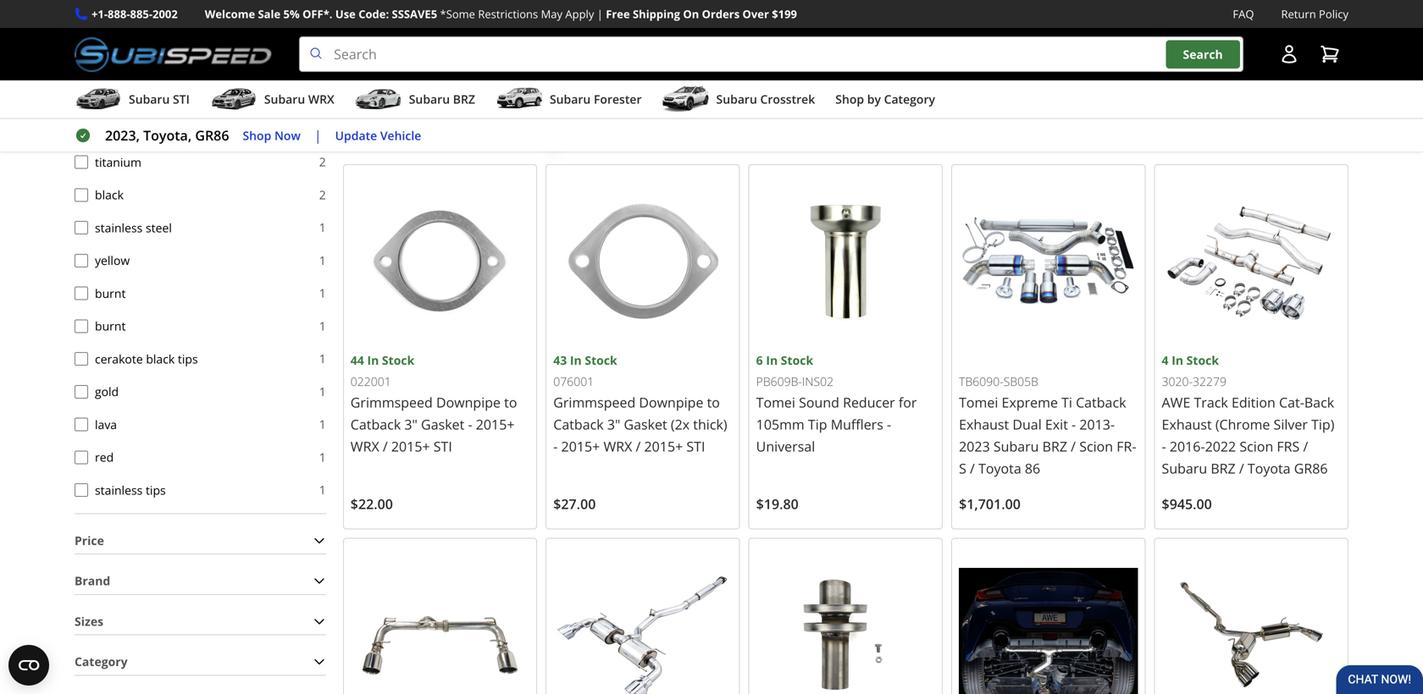 Task type: vqa. For each thing, say whether or not it's contained in the screenshot.


Task type: locate. For each thing, give the bounding box(es) containing it.
1 stock from the left
[[382, 353, 415, 369]]

3"
[[405, 416, 418, 434], [608, 416, 621, 434]]

crosstrek
[[761, 91, 816, 107]]

0 vertical spatial brz
[[453, 91, 475, 107]]

shop left now
[[243, 127, 271, 143]]

toyota,
[[143, 126, 192, 145]]

1 horizontal spatial tips
[[178, 351, 198, 367]]

stainless tips button
[[75, 484, 88, 498]]

2 downpipe from the left
[[639, 394, 704, 412]]

faq link
[[1234, 5, 1255, 23]]

search
[[1184, 46, 1224, 62]]

black
[[95, 187, 124, 203], [146, 351, 175, 367]]

edition
[[1232, 394, 1276, 412]]

2 stock from the left
[[585, 353, 618, 369]]

1 vertical spatial stainless
[[95, 482, 143, 499]]

grimmspeed down 022001
[[351, 394, 433, 412]]

2 horizontal spatial brz
[[1211, 460, 1236, 478]]

tb6090-
[[960, 374, 1004, 390]]

1 horizontal spatial wrx
[[351, 438, 379, 456]]

1 horizontal spatial 3"
[[608, 416, 621, 434]]

subaru up vehicle at the top of page
[[409, 91, 450, 107]]

shop by category
[[836, 91, 936, 107]]

1 vertical spatial burnt
[[95, 318, 126, 334]]

price button
[[75, 528, 326, 554]]

1 horizontal spatial scion
[[1240, 438, 1274, 456]]

to
[[504, 394, 517, 412], [707, 394, 720, 412]]

1 to from the left
[[504, 394, 517, 412]]

in inside '4 in stock 3020-32279 awe track edition cat-back exhaust (chrome silver tip) - 2016-2022 scion frs / subaru brz / toyota gr86'
[[1172, 353, 1184, 369]]

9 1 from the top
[[319, 482, 326, 498]]

1 vertical spatial shop
[[836, 91, 865, 107]]

s
[[960, 460, 967, 478]]

sti
[[173, 91, 190, 107], [434, 438, 452, 456], [687, 438, 706, 456]]

2 scion from the left
[[1240, 438, 1274, 456]]

2015+
[[476, 416, 515, 434], [391, 438, 430, 456], [562, 438, 600, 456], [645, 438, 683, 456]]

stainless steel button
[[75, 221, 88, 235]]

1 horizontal spatial gr86
[[1295, 460, 1329, 478]]

subaru inside the tb6090-sb05b tomei expreme ti catback exhaust dual exit - 2013- 2023 subaru brz / scion fr- s / toyota 86
[[994, 438, 1040, 456]]

vehicle
[[380, 127, 422, 143]]

burnt button
[[75, 287, 88, 300], [75, 320, 88, 333]]

to for grimmspeed downpipe to catback 3" gasket (2x thick) - 2015+ wrx / 2015+ sti
[[707, 394, 720, 412]]

brz inside "dropdown button"
[[453, 91, 475, 107]]

subaru down 'dual'
[[994, 438, 1040, 456]]

tomei inside the tb6090-sb05b tomei expreme ti catback exhaust dual exit - 2013- 2023 subaru brz / scion fr- s / toyota 86
[[960, 394, 999, 412]]

yellow button
[[75, 254, 88, 268]]

1 horizontal spatial sti
[[434, 438, 452, 456]]

stock for grimmspeed downpipe to catback 3" gasket (2x thick) - 2015+ wrx / 2015+ sti
[[585, 353, 618, 369]]

0 horizontal spatial scion
[[1080, 438, 1114, 456]]

subaru crosstrek button
[[662, 84, 816, 118]]

4 in stock 3020-32279 awe track edition cat-back exhaust (chrome silver tip) - 2016-2022 scion frs / subaru brz / toyota gr86
[[1162, 353, 1335, 478]]

gasket for /
[[624, 416, 668, 434]]

in right 4
[[1172, 353, 1184, 369]]

/
[[383, 438, 388, 456], [636, 438, 641, 456], [1071, 438, 1076, 456], [1304, 438, 1309, 456], [970, 460, 975, 478], [1240, 460, 1245, 478]]

a subaru brz thumbnail image image
[[355, 87, 402, 112]]

1 horizontal spatial grimmspeed
[[554, 394, 636, 412]]

3 stock from the left
[[781, 353, 814, 369]]

0 vertical spatial 43
[[343, 98, 357, 114]]

in up 076001
[[570, 353, 582, 369]]

gasket inside 44 in stock 022001 grimmspeed downpipe to catback 3" gasket - 2015+ wrx / 2015+ sti
[[421, 416, 465, 434]]

1 vertical spatial burnt button
[[75, 320, 88, 333]]

5 1 from the top
[[319, 351, 326, 367]]

catback inside 44 in stock 022001 grimmspeed downpipe to catback 3" gasket - 2015+ wrx / 2015+ sti
[[351, 416, 401, 434]]

2 2 from the top
[[319, 154, 326, 170]]

43 left results
[[343, 98, 357, 114]]

0 horizontal spatial shop
[[243, 127, 271, 143]]

43 for 43 in stock 076001 grimmspeed downpipe to catback 3" gasket (2x thick) - 2015+ wrx / 2015+ sti
[[554, 353, 567, 369]]

toyota down frs
[[1248, 460, 1291, 478]]

stainless up yellow
[[95, 220, 143, 236]]

grimmspeed for 2015+
[[554, 394, 636, 412]]

in inside 6 in stock pb609b-ins02 tomei sound reducer for 105mm tip mufflers - universal
[[766, 353, 778, 369]]

0 horizontal spatial tomei
[[757, 394, 796, 412]]

awe track edition exhaust (diamond black tips) - 2016-2022 scion frs / subaru brz / toyota gr86 image
[[960, 546, 1139, 695]]

stock inside 43 in stock 076001 grimmspeed downpipe to catback 3" gasket (2x thick) - 2015+ wrx / 2015+ sti
[[585, 353, 618, 369]]

2 horizontal spatial shop
[[836, 91, 865, 107]]

subaru wrx button
[[210, 84, 335, 118]]

1 for gold button
[[319, 384, 326, 400]]

0 vertical spatial |
[[597, 6, 603, 22]]

/ inside 44 in stock 022001 grimmspeed downpipe to catback 3" gasket - 2015+ wrx / 2015+ sti
[[383, 438, 388, 456]]

burnt button up 'cerakote black tips' button on the bottom left of the page
[[75, 320, 88, 333]]

update
[[335, 127, 377, 143]]

track
[[1195, 394, 1229, 412]]

ins02
[[803, 374, 834, 390]]

catback down 076001
[[554, 416, 604, 434]]

a subaru forester thumbnail image image
[[496, 87, 543, 112]]

1 toyota from the left
[[979, 460, 1022, 478]]

subaru brz button
[[355, 84, 475, 118]]

expreme
[[1002, 394, 1059, 412]]

cat-
[[1280, 394, 1305, 412]]

1 grimmspeed from the left
[[351, 394, 433, 412]]

0 horizontal spatial exhaust
[[960, 416, 1010, 434]]

black right "black" button
[[95, 187, 124, 203]]

1 downpipe from the left
[[436, 394, 501, 412]]

2 grimmspeed from the left
[[554, 394, 636, 412]]

tomei down the pb609b-
[[757, 394, 796, 412]]

1 vertical spatial black
[[146, 351, 175, 367]]

2 exhaust from the left
[[1162, 416, 1213, 434]]

grimmspeed inside 44 in stock 022001 grimmspeed downpipe to catback 3" gasket - 2015+ wrx / 2015+ sti
[[351, 394, 433, 412]]

to inside 44 in stock 022001 grimmspeed downpipe to catback 3" gasket - 2015+ wrx / 2015+ sti
[[504, 394, 517, 412]]

downpipe inside 44 in stock 022001 grimmspeed downpipe to catback 3" gasket - 2015+ wrx / 2015+ sti
[[436, 394, 501, 412]]

32279
[[1193, 374, 1227, 390]]

1 horizontal spatial |
[[597, 6, 603, 22]]

brz down 2022
[[1211, 460, 1236, 478]]

brz
[[453, 91, 475, 107], [1043, 438, 1068, 456], [1211, 460, 1236, 478]]

1 gasket from the left
[[421, 416, 465, 434]]

catback up 2013-
[[1076, 394, 1127, 412]]

subaru down 2016-
[[1162, 460, 1208, 478]]

1 2 from the top
[[319, 121, 326, 137]]

stock up 022001
[[382, 353, 415, 369]]

exhaust up 2016-
[[1162, 416, 1213, 434]]

2 3" from the left
[[608, 416, 621, 434]]

stock inside 6 in stock pb609b-ins02 tomei sound reducer for 105mm tip mufflers - universal
[[781, 353, 814, 369]]

gasket inside 43 in stock 076001 grimmspeed downpipe to catback 3" gasket (2x thick) - 2015+ wrx / 2015+ sti
[[624, 416, 668, 434]]

1 horizontal spatial toyota
[[1248, 460, 1291, 478]]

43 inside 43 in stock 076001 grimmspeed downpipe to catback 3" gasket (2x thick) - 2015+ wrx / 2015+ sti
[[554, 353, 567, 369]]

update vehicle
[[335, 127, 422, 143]]

code:
[[359, 6, 389, 22]]

1 vertical spatial 2
[[319, 154, 326, 170]]

brz inside '4 in stock 3020-32279 awe track edition cat-back exhaust (chrome silver tip) - 2016-2022 scion frs / subaru brz / toyota gr86'
[[1211, 460, 1236, 478]]

0 vertical spatial 2
[[319, 121, 326, 137]]

fr-
[[1117, 438, 1137, 456]]

0 vertical spatial black
[[95, 187, 124, 203]]

wrx inside "dropdown button"
[[308, 91, 335, 107]]

scion
[[1080, 438, 1114, 456], [1240, 438, 1274, 456]]

43 up 076001
[[554, 353, 567, 369]]

1 1 from the top
[[319, 220, 326, 236]]

2 toyota from the left
[[1248, 460, 1291, 478]]

exhaust inside the tb6090-sb05b tomei expreme ti catback exhaust dual exit - 2013- 2023 subaru brz / scion fr- s / toyota 86
[[960, 416, 1010, 434]]

$27.00
[[554, 495, 596, 514]]

free
[[606, 6, 630, 22]]

2 stainless from the top
[[95, 482, 143, 499]]

subaru right a subaru crosstrek thumbnail image
[[717, 91, 758, 107]]

subaru for subaru sti
[[129, 91, 170, 107]]

shop for shop featured products
[[596, 28, 645, 56]]

stock up 32279
[[1187, 353, 1220, 369]]

grimmspeed downpipe to catback 3" gasket - 2015+ wrx / 2015+ sti image
[[351, 172, 530, 351]]

1 stainless from the top
[[95, 220, 143, 236]]

2 gasket from the left
[[624, 416, 668, 434]]

stainless
[[95, 220, 143, 236], [95, 482, 143, 499]]

3" inside 43 in stock 076001 grimmspeed downpipe to catback 3" gasket (2x thick) - 2015+ wrx / 2015+ sti
[[608, 416, 621, 434]]

in inside 44 in stock 022001 grimmspeed downpipe to catback 3" gasket - 2015+ wrx / 2015+ sti
[[367, 353, 379, 369]]

pb609b-
[[757, 374, 803, 390]]

stainless for stainless steel
[[95, 220, 143, 236]]

1 exhaust from the left
[[960, 416, 1010, 434]]

1 horizontal spatial catback
[[554, 416, 604, 434]]

toyota left '86'
[[979, 460, 1022, 478]]

(chrome
[[1216, 416, 1271, 434]]

stock inside 44 in stock 022001 grimmspeed downpipe to catback 3" gasket - 2015+ wrx / 2015+ sti
[[382, 353, 415, 369]]

2 to from the left
[[707, 394, 720, 412]]

0 horizontal spatial 43
[[343, 98, 357, 114]]

3 in from the left
[[766, 353, 778, 369]]

return policy link
[[1282, 5, 1349, 23]]

subaru left forester
[[550, 91, 591, 107]]

featured
[[650, 28, 735, 56]]

tb6090-sb05b tomei expreme ti catback exhaust dual exit - 2013- 2023 subaru brz / scion fr- s / toyota 86
[[960, 374, 1137, 478]]

+1-
[[92, 6, 108, 22]]

burnt down yellow
[[95, 285, 126, 302]]

0 vertical spatial gr86
[[195, 126, 229, 145]]

0 horizontal spatial gasket
[[421, 416, 465, 434]]

1 in from the left
[[367, 353, 379, 369]]

sale
[[258, 6, 281, 22]]

1 vertical spatial brz
[[1043, 438, 1068, 456]]

1 horizontal spatial to
[[707, 394, 720, 412]]

shop now
[[243, 127, 301, 143]]

3" for wrx
[[608, 416, 621, 434]]

1 vertical spatial 43
[[554, 353, 567, 369]]

888-
[[108, 6, 130, 22]]

2 in from the left
[[570, 353, 582, 369]]

stainless steel
[[95, 220, 172, 236]]

downpipe inside 43 in stock 076001 grimmspeed downpipe to catback 3" gasket (2x thick) - 2015+ wrx / 2015+ sti
[[639, 394, 704, 412]]

2 for titanium
[[319, 154, 326, 170]]

a subaru crosstrek thumbnail image image
[[662, 87, 710, 112]]

titanium button
[[75, 156, 88, 169]]

0 vertical spatial burnt
[[95, 285, 126, 302]]

1 horizontal spatial gasket
[[624, 416, 668, 434]]

in for tomei sound reducer for 105mm tip mufflers - universal
[[766, 353, 778, 369]]

catback down 022001
[[351, 416, 401, 434]]

8 1 from the top
[[319, 450, 326, 466]]

exhaust up 2023 on the bottom right of the page
[[960, 416, 1010, 434]]

wrx
[[308, 91, 335, 107], [351, 438, 379, 456], [604, 438, 633, 456]]

in inside 43 in stock 076001 grimmspeed downpipe to catback 3" gasket (2x thick) - 2015+ wrx / 2015+ sti
[[570, 353, 582, 369]]

subaru forester
[[550, 91, 642, 107]]

tips up price dropdown button
[[146, 482, 166, 499]]

1 tomei from the left
[[960, 394, 999, 412]]

products
[[741, 28, 828, 56]]

scion inside '4 in stock 3020-32279 awe track edition cat-back exhaust (chrome silver tip) - 2016-2022 scion frs / subaru brz / toyota gr86'
[[1240, 438, 1274, 456]]

subaru wrx
[[264, 91, 335, 107]]

3" for 2015+
[[405, 416, 418, 434]]

polished
[[95, 121, 142, 137]]

in right "44"
[[367, 353, 379, 369]]

2 vertical spatial shop
[[243, 127, 271, 143]]

0 horizontal spatial catback
[[351, 416, 401, 434]]

shop inside dropdown button
[[836, 91, 865, 107]]

44 in stock 022001 grimmspeed downpipe to catback 3" gasket - 2015+ wrx / 2015+ sti
[[351, 353, 517, 456]]

1 for lava button
[[319, 417, 326, 433]]

0 horizontal spatial tips
[[146, 482, 166, 499]]

subaru up 2023, toyota, gr86 at the top
[[129, 91, 170, 107]]

2 vertical spatial brz
[[1211, 460, 1236, 478]]

toyota
[[979, 460, 1022, 478], [1248, 460, 1291, 478]]

7 1 from the top
[[319, 417, 326, 433]]

2 vertical spatial 2
[[319, 187, 326, 203]]

0 vertical spatial burnt button
[[75, 287, 88, 300]]

1 burnt from the top
[[95, 285, 126, 302]]

burnt button down yellow button
[[75, 287, 88, 300]]

stainless tips
[[95, 482, 166, 499]]

1 horizontal spatial tomei
[[960, 394, 999, 412]]

black right cerakote at bottom
[[146, 351, 175, 367]]

*some
[[440, 6, 475, 22]]

downpipe for (2x
[[639, 394, 704, 412]]

catback
[[1076, 394, 1127, 412], [351, 416, 401, 434], [554, 416, 604, 434]]

1 for yellow button
[[319, 252, 326, 269]]

restrictions
[[478, 6, 538, 22]]

shop for shop by category
[[836, 91, 865, 107]]

silver
[[1274, 416, 1309, 434]]

shop
[[596, 28, 645, 56], [836, 91, 865, 107], [243, 127, 271, 143]]

3" inside 44 in stock 022001 grimmspeed downpipe to catback 3" gasket - 2015+ wrx / 2015+ sti
[[405, 416, 418, 434]]

red button
[[75, 451, 88, 465]]

022001
[[351, 374, 391, 390]]

gr86 down frs
[[1295, 460, 1329, 478]]

1 horizontal spatial black
[[146, 351, 175, 367]]

grimmspeed inside 43 in stock 076001 grimmspeed downpipe to catback 3" gasket (2x thick) - 2015+ wrx / 2015+ sti
[[554, 394, 636, 412]]

0 vertical spatial stainless
[[95, 220, 143, 236]]

0 horizontal spatial downpipe
[[436, 394, 501, 412]]

2 horizontal spatial sti
[[687, 438, 706, 456]]

scion down 2013-
[[1080, 438, 1114, 456]]

$199
[[772, 6, 798, 22]]

colors button
[[75, 79, 326, 105]]

0 horizontal spatial |
[[314, 126, 322, 145]]

3 1 from the top
[[319, 285, 326, 301]]

shop down free
[[596, 28, 645, 56]]

on
[[683, 6, 699, 22]]

brz down 'exit'
[[1043, 438, 1068, 456]]

tomei down tb6090-
[[960, 394, 999, 412]]

4 stock from the left
[[1187, 353, 1220, 369]]

scion down (chrome
[[1240, 438, 1274, 456]]

shop left by
[[836, 91, 865, 107]]

shop for shop now
[[243, 127, 271, 143]]

0 horizontal spatial to
[[504, 394, 517, 412]]

4 in from the left
[[1172, 353, 1184, 369]]

red
[[95, 450, 114, 466]]

2 tomei from the left
[[757, 394, 796, 412]]

0 horizontal spatial grimmspeed
[[351, 394, 433, 412]]

to inside 43 in stock 076001 grimmspeed downpipe to catback 3" gasket (2x thick) - 2015+ wrx / 2015+ sti
[[707, 394, 720, 412]]

exit
[[1046, 416, 1069, 434]]

catback inside 43 in stock 076001 grimmspeed downpipe to catback 3" gasket (2x thick) - 2015+ wrx / 2015+ sti
[[554, 416, 604, 434]]

invidia exhaust silencer n1 systems 101mm  - universal image
[[757, 546, 936, 695]]

1 vertical spatial |
[[314, 126, 322, 145]]

gasket
[[421, 416, 465, 434], [624, 416, 668, 434]]

1 horizontal spatial brz
[[1043, 438, 1068, 456]]

2 1 from the top
[[319, 252, 326, 269]]

subaru up now
[[264, 91, 305, 107]]

2 horizontal spatial catback
[[1076, 394, 1127, 412]]

6 1 from the top
[[319, 384, 326, 400]]

tomei
[[960, 394, 999, 412], [757, 394, 796, 412]]

1 scion from the left
[[1080, 438, 1114, 456]]

6 in stock pb609b-ins02 tomei sound reducer for 105mm tip mufflers - universal
[[757, 353, 917, 456]]

downpipe for -
[[436, 394, 501, 412]]

1 horizontal spatial shop
[[596, 28, 645, 56]]

0 horizontal spatial sti
[[173, 91, 190, 107]]

catback for grimmspeed downpipe to catback 3" gasket - 2015+ wrx / 2015+ sti
[[351, 416, 401, 434]]

43 results
[[343, 98, 400, 114]]

awe track edition cat-back exhaust (chrome silver tip) - 2016-2022 scion frs / subaru brz / toyota gr86 image
[[1162, 172, 1342, 351]]

in for awe track edition cat-back exhaust (chrome silver tip) - 2016-2022 scion frs / subaru brz / toyota gr86
[[1172, 353, 1184, 369]]

subaru for subaru forester
[[550, 91, 591, 107]]

burnt up cerakote at bottom
[[95, 318, 126, 334]]

0 horizontal spatial black
[[95, 187, 124, 203]]

2 burnt button from the top
[[75, 320, 88, 333]]

stock up the pb609b-
[[781, 353, 814, 369]]

open widget image
[[8, 646, 49, 687]]

subaru for subaru crosstrek
[[717, 91, 758, 107]]

3 2 from the top
[[319, 187, 326, 203]]

in right "6"
[[766, 353, 778, 369]]

1 horizontal spatial downpipe
[[639, 394, 704, 412]]

tips right cerakote at bottom
[[178, 351, 198, 367]]

| right now
[[314, 126, 322, 145]]

toyota inside '4 in stock 3020-32279 awe track edition cat-back exhaust (chrome silver tip) - 2016-2022 scion frs / subaru brz / toyota gr86'
[[1248, 460, 1291, 478]]

gr86 down a subaru wrx thumbnail image
[[195, 126, 229, 145]]

grimmspeed down 076001
[[554, 394, 636, 412]]

stock inside '4 in stock 3020-32279 awe track edition cat-back exhaust (chrome silver tip) - 2016-2022 scion frs / subaru brz / toyota gr86'
[[1187, 353, 1220, 369]]

4 1 from the top
[[319, 318, 326, 334]]

| left free
[[597, 6, 603, 22]]

wrx inside 43 in stock 076001 grimmspeed downpipe to catback 3" gasket (2x thick) - 2015+ wrx / 2015+ sti
[[604, 438, 633, 456]]

1 horizontal spatial exhaust
[[1162, 416, 1213, 434]]

1 vertical spatial tips
[[146, 482, 166, 499]]

brz left a subaru forester thumbnail image
[[453, 91, 475, 107]]

0 vertical spatial shop
[[596, 28, 645, 56]]

0 horizontal spatial gr86
[[195, 126, 229, 145]]

1 horizontal spatial 43
[[554, 353, 567, 369]]

1 3" from the left
[[405, 416, 418, 434]]

stainless down red
[[95, 482, 143, 499]]

1 vertical spatial gr86
[[1295, 460, 1329, 478]]

cerakote black tips button
[[75, 353, 88, 366]]

0 horizontal spatial 3"
[[405, 416, 418, 434]]

0 horizontal spatial brz
[[453, 91, 475, 107]]

0 horizontal spatial toyota
[[979, 460, 1022, 478]]

gasket for sti
[[421, 416, 465, 434]]

0 horizontal spatial wrx
[[308, 91, 335, 107]]

stock up 076001
[[585, 353, 618, 369]]

-
[[468, 416, 473, 434], [1072, 416, 1077, 434], [887, 416, 892, 434], [554, 438, 558, 456], [1162, 438, 1167, 456]]

catback inside the tb6090-sb05b tomei expreme ti catback exhaust dual exit - 2013- 2023 subaru brz / scion fr- s / toyota 86
[[1076, 394, 1127, 412]]

2 horizontal spatial wrx
[[604, 438, 633, 456]]



Task type: describe. For each thing, give the bounding box(es) containing it.
- inside 43 in stock 076001 grimmspeed downpipe to catback 3" gasket (2x thick) - 2015+ wrx / 2015+ sti
[[554, 438, 558, 456]]

2022
[[1206, 438, 1237, 456]]

frs
[[1278, 438, 1300, 456]]

2 burnt from the top
[[95, 318, 126, 334]]

1 for stainless tips button
[[319, 482, 326, 498]]

$945.00
[[1162, 495, 1213, 514]]

titanium
[[95, 154, 142, 170]]

1 for 'cerakote black tips' button on the bottom left of the page
[[319, 351, 326, 367]]

lava
[[95, 417, 117, 433]]

subaru inside '4 in stock 3020-32279 awe track edition cat-back exhaust (chrome silver tip) - 2016-2022 scion frs / subaru brz / toyota gr86'
[[1162, 460, 1208, 478]]

0 vertical spatial tips
[[178, 351, 198, 367]]

off*.
[[303, 6, 333, 22]]

remark 4.5" axle-back (double wall stainless tip) - 2022-2023 subaru brz / toyota gr86 image
[[351, 546, 530, 695]]

- inside '4 in stock 3020-32279 awe track edition cat-back exhaust (chrome silver tip) - 2016-2022 scion frs / subaru brz / toyota gr86'
[[1162, 438, 1167, 456]]

subaru crosstrek
[[717, 91, 816, 107]]

remark sports touring cat-back exhaust stainless steel tip cover - 2022+ subaru brz / 2022+ toyota gr86 image
[[1162, 546, 1342, 695]]

button image
[[1280, 44, 1300, 65]]

$1,701.00
[[960, 495, 1021, 514]]

may
[[541, 6, 563, 22]]

1 for red button
[[319, 450, 326, 466]]

shop by category button
[[836, 84, 936, 118]]

over
[[743, 6, 769, 22]]

grimmspeed downpipe to catback 3" gasket (2x thick) - 2015+ wrx / 2015+ sti image
[[554, 172, 733, 351]]

faq
[[1234, 6, 1255, 22]]

return
[[1282, 6, 1317, 22]]

stock for tomei sound reducer for 105mm tip mufflers - universal
[[781, 353, 814, 369]]

$22.00
[[351, 495, 393, 514]]

tomei expreme ti catback exhaust dual exit - 2013-2023 subaru brz / scion fr-s / toyota 86 image
[[960, 172, 1139, 351]]

brz inside the tb6090-sb05b tomei expreme ti catback exhaust dual exit - 2013- 2023 subaru brz / scion fr- s / toyota 86
[[1043, 438, 1068, 456]]

4
[[1162, 353, 1169, 369]]

subispeed logo image
[[75, 37, 272, 72]]

scion inside the tb6090-sb05b tomei expreme ti catback exhaust dual exit - 2013- 2023 subaru brz / scion fr- s / toyota 86
[[1080, 438, 1114, 456]]

105mm
[[757, 416, 805, 434]]

sti inside 43 in stock 076001 grimmspeed downpipe to catback 3" gasket (2x thick) - 2015+ wrx / 2015+ sti
[[687, 438, 706, 456]]

1 burnt button from the top
[[75, 287, 88, 300]]

update vehicle button
[[335, 126, 422, 145]]

welcome
[[205, 6, 255, 22]]

stock for grimmspeed downpipe to catback 3" gasket - 2015+ wrx / 2015+ sti
[[382, 353, 415, 369]]

subaru forester button
[[496, 84, 642, 118]]

tomei sound reducer for 105mm tip mufflers - universal image
[[757, 172, 936, 351]]

gold button
[[75, 385, 88, 399]]

wrx inside 44 in stock 022001 grimmspeed downpipe to catback 3" gasket - 2015+ wrx / 2015+ sti
[[351, 438, 379, 456]]

2023,
[[105, 126, 140, 145]]

43 for 43 results
[[343, 98, 357, 114]]

ti
[[1062, 394, 1073, 412]]

2023
[[960, 438, 991, 456]]

tip
[[808, 416, 828, 434]]

sound
[[799, 394, 840, 412]]

awe touring edition exhaust (chrome silver tips) - 2016-2022 subaru brz / toyota gr86 image
[[554, 546, 733, 695]]

5%
[[284, 6, 300, 22]]

tip)
[[1312, 416, 1335, 434]]

for
[[899, 394, 917, 412]]

subaru brz
[[409, 91, 475, 107]]

now
[[275, 127, 301, 143]]

1 for first burnt button from the bottom of the page
[[319, 318, 326, 334]]

cerakote black tips
[[95, 351, 198, 367]]

(2x
[[671, 416, 690, 434]]

orders
[[702, 6, 740, 22]]

policy
[[1320, 6, 1349, 22]]

$19.80
[[757, 495, 799, 514]]

search input field
[[299, 37, 1244, 72]]

catback for grimmspeed downpipe to catback 3" gasket (2x thick) - 2015+ wrx / 2015+ sti
[[554, 416, 604, 434]]

a subaru sti thumbnail image image
[[75, 87, 122, 112]]

in for grimmspeed downpipe to catback 3" gasket - 2015+ wrx / 2015+ sti
[[367, 353, 379, 369]]

black button
[[75, 188, 88, 202]]

shop featured products
[[596, 28, 828, 56]]

thick)
[[694, 416, 728, 434]]

dual
[[1013, 416, 1042, 434]]

1 for stainless steel button
[[319, 220, 326, 236]]

category
[[884, 91, 936, 107]]

subaru for subaru brz
[[409, 91, 450, 107]]

sssave5
[[392, 6, 437, 22]]

lava button
[[75, 418, 88, 432]]

2016-
[[1170, 438, 1206, 456]]

sti inside dropdown button
[[173, 91, 190, 107]]

to for grimmspeed downpipe to catback 3" gasket - 2015+ wrx / 2015+ sti
[[504, 394, 517, 412]]

results
[[360, 98, 400, 114]]

sizes button
[[75, 609, 326, 635]]

cerakote
[[95, 351, 143, 367]]

subaru for subaru wrx
[[264, 91, 305, 107]]

mufflers
[[831, 416, 884, 434]]

43 in stock 076001 grimmspeed downpipe to catback 3" gasket (2x thick) - 2015+ wrx / 2015+ sti
[[554, 353, 728, 456]]

toyota inside the tb6090-sb05b tomei expreme ti catback exhaust dual exit - 2013- 2023 subaru brz / scion fr- s / toyota 86
[[979, 460, 1022, 478]]

sb05b
[[1004, 374, 1039, 390]]

1 for 1st burnt button from the top
[[319, 285, 326, 301]]

2 for black
[[319, 187, 326, 203]]

exhaust inside '4 in stock 3020-32279 awe track edition cat-back exhaust (chrome silver tip) - 2016-2022 scion frs / subaru brz / toyota gr86'
[[1162, 416, 1213, 434]]

3020-
[[1162, 374, 1193, 390]]

- inside the tb6090-sb05b tomei expreme ti catback exhaust dual exit - 2013- 2023 subaru brz / scion fr- s / toyota 86
[[1072, 416, 1077, 434]]

sti inside 44 in stock 022001 grimmspeed downpipe to catback 3" gasket - 2015+ wrx / 2015+ sti
[[434, 438, 452, 456]]

price
[[75, 533, 104, 549]]

+1-888-885-2002 link
[[92, 5, 178, 23]]

/ inside 43 in stock 076001 grimmspeed downpipe to catback 3" gasket (2x thick) - 2015+ wrx / 2015+ sti
[[636, 438, 641, 456]]

colors
[[75, 84, 112, 100]]

- inside 44 in stock 022001 grimmspeed downpipe to catback 3" gasket - 2015+ wrx / 2015+ sti
[[468, 416, 473, 434]]

back
[[1305, 394, 1335, 412]]

gr86 inside '4 in stock 3020-32279 awe track edition cat-back exhaust (chrome silver tip) - 2016-2022 scion frs / subaru brz / toyota gr86'
[[1295, 460, 1329, 478]]

yellow
[[95, 253, 130, 269]]

category button
[[75, 650, 326, 676]]

use
[[336, 6, 356, 22]]

steel
[[146, 220, 172, 236]]

search button
[[1167, 40, 1241, 69]]

2 for polished
[[319, 121, 326, 137]]

tomei inside 6 in stock pb609b-ins02 tomei sound reducer for 105mm tip mufflers - universal
[[757, 394, 796, 412]]

076001
[[554, 374, 594, 390]]

44
[[351, 353, 364, 369]]

grimmspeed for /
[[351, 394, 433, 412]]

subaru sti
[[129, 91, 190, 107]]

a subaru wrx thumbnail image image
[[210, 87, 258, 112]]

in for grimmspeed downpipe to catback 3" gasket (2x thick) - 2015+ wrx / 2015+ sti
[[570, 353, 582, 369]]

gold
[[95, 384, 119, 400]]

subaru sti button
[[75, 84, 190, 118]]

return policy
[[1282, 6, 1349, 22]]

apply
[[566, 6, 594, 22]]

shipping
[[633, 6, 681, 22]]

polished button
[[75, 123, 88, 136]]

- inside 6 in stock pb609b-ins02 tomei sound reducer for 105mm tip mufflers - universal
[[887, 416, 892, 434]]

sizes
[[75, 614, 103, 630]]

2013-
[[1080, 416, 1115, 434]]

category
[[75, 654, 128, 671]]

885-
[[130, 6, 153, 22]]

stainless for stainless tips
[[95, 482, 143, 499]]

stock for awe track edition cat-back exhaust (chrome silver tip) - 2016-2022 scion frs / subaru brz / toyota gr86
[[1187, 353, 1220, 369]]

6
[[757, 353, 763, 369]]



